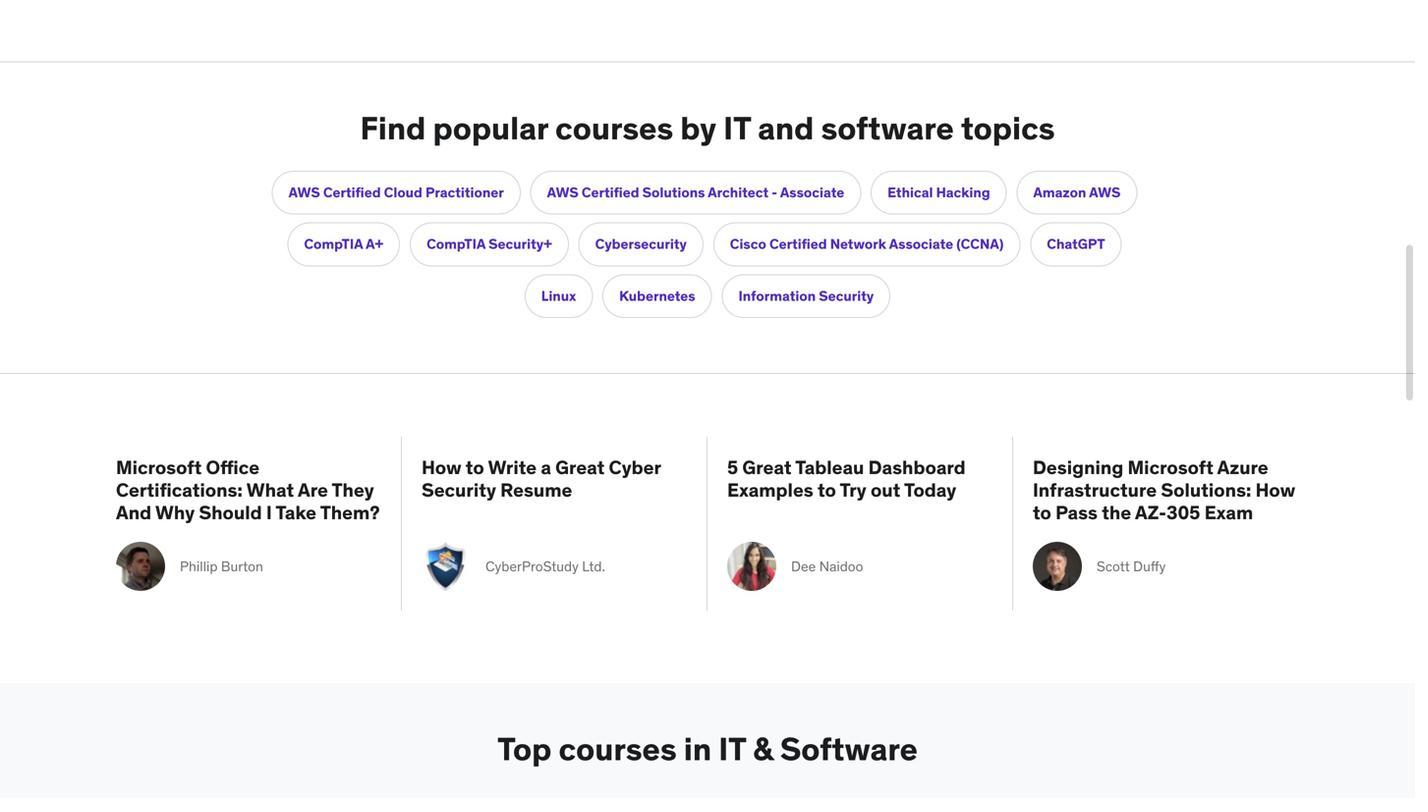 Task type: locate. For each thing, give the bounding box(es) containing it.
security
[[819, 287, 874, 305], [422, 479, 496, 502]]

popular
[[433, 108, 548, 148]]

cloud
[[384, 184, 422, 201]]

0 horizontal spatial microsoft
[[116, 456, 202, 480]]

1 horizontal spatial microsoft
[[1128, 456, 1213, 480]]

2 horizontal spatial to
[[1033, 501, 1051, 525]]

microsoft up the why at the bottom left
[[116, 456, 202, 480]]

1 horizontal spatial to
[[818, 479, 836, 502]]

resume
[[500, 479, 572, 502]]

how inside how to write a great cyber security resume
[[422, 456, 461, 480]]

security left resume
[[422, 479, 496, 502]]

1 great from the left
[[555, 456, 605, 480]]

cisco certified network associate (ccna) link
[[713, 223, 1020, 267]]

1 horizontal spatial certified
[[582, 184, 639, 201]]

great right 5 at bottom
[[742, 456, 792, 480]]

pass
[[1056, 501, 1098, 525]]

1 vertical spatial security
[[422, 479, 496, 502]]

great inside how to write a great cyber security resume
[[555, 456, 605, 480]]

1 horizontal spatial how
[[1255, 479, 1295, 502]]

5 great tableau dashboard examples to try out today
[[727, 456, 966, 502]]

out
[[871, 479, 900, 502]]

0 horizontal spatial great
[[555, 456, 605, 480]]

it left &
[[719, 730, 746, 770]]

courses left in
[[559, 730, 677, 770]]

practitioner
[[426, 184, 504, 201]]

comptia inside comptia a+ link
[[304, 235, 363, 253]]

0 horizontal spatial to
[[466, 456, 484, 480]]

0 horizontal spatial certified
[[323, 184, 381, 201]]

security inside how to write a great cyber security resume
[[422, 479, 496, 502]]

2 horizontal spatial aws
[[1089, 184, 1121, 201]]

to left the pass
[[1033, 501, 1051, 525]]

security down network
[[819, 287, 874, 305]]

how inside "designing microsoft azure infrastructure solutions: how to pass the az-305 exam"
[[1255, 479, 1295, 502]]

solutions
[[642, 184, 705, 201]]

aws for aws certified cloud practitioner
[[289, 184, 320, 201]]

1 horizontal spatial aws
[[547, 184, 579, 201]]

0 horizontal spatial how
[[422, 456, 461, 480]]

it right the "by"
[[723, 108, 751, 148]]

great
[[555, 456, 605, 480], [742, 456, 792, 480]]

courses
[[555, 108, 673, 148], [559, 730, 677, 770]]

0 horizontal spatial associate
[[780, 184, 844, 201]]

certified
[[323, 184, 381, 201], [582, 184, 639, 201], [769, 235, 827, 253]]

top
[[497, 730, 552, 770]]

duffy
[[1133, 558, 1166, 576]]

comptia a+ link
[[287, 223, 400, 267]]

comptia for comptia security+
[[427, 235, 485, 253]]

security inside information security link
[[819, 287, 874, 305]]

to
[[466, 456, 484, 480], [818, 479, 836, 502], [1033, 501, 1051, 525]]

today
[[904, 479, 956, 502]]

phillip burton
[[180, 558, 263, 576]]

chatgpt link
[[1030, 223, 1122, 267]]

1 horizontal spatial security
[[819, 287, 874, 305]]

courses left the "by"
[[555, 108, 673, 148]]

certified up 'cybersecurity'
[[582, 184, 639, 201]]

top courses in it & software
[[497, 730, 918, 770]]

comptia inside comptia security+ link
[[427, 235, 485, 253]]

comptia down practitioner
[[427, 235, 485, 253]]

microsoft
[[116, 456, 202, 480], [1128, 456, 1213, 480]]

associate down 'ethical'
[[889, 235, 953, 253]]

1 horizontal spatial great
[[742, 456, 792, 480]]

comptia
[[304, 235, 363, 253], [427, 235, 485, 253]]

information
[[738, 287, 816, 305]]

certified right cisco
[[769, 235, 827, 253]]

try
[[840, 479, 866, 502]]

azure
[[1217, 456, 1268, 480]]

a+
[[366, 235, 383, 253]]

hacking
[[936, 184, 990, 201]]

amazon
[[1033, 184, 1086, 201]]

how
[[422, 456, 461, 480], [1255, 479, 1295, 502]]

1 microsoft from the left
[[116, 456, 202, 480]]

find popular courses by it and software topics
[[360, 108, 1055, 148]]

certified left cloud
[[323, 184, 381, 201]]

microsoft up 305 on the bottom of page
[[1128, 456, 1213, 480]]

dee naidoo
[[791, 558, 863, 576]]

amazon aws
[[1033, 184, 1121, 201]]

1 horizontal spatial associate
[[889, 235, 953, 253]]

dashboard
[[868, 456, 966, 480]]

chatgpt
[[1047, 235, 1105, 253]]

aws up comptia a+
[[289, 184, 320, 201]]

2 microsoft from the left
[[1128, 456, 1213, 480]]

2 great from the left
[[742, 456, 792, 480]]

how to write a great cyber security resume link
[[422, 456, 687, 524]]

2 horizontal spatial certified
[[769, 235, 827, 253]]

certified for solutions
[[582, 184, 639, 201]]

0 vertical spatial security
[[819, 287, 874, 305]]

0 horizontal spatial aws
[[289, 184, 320, 201]]

designing microsoft azure infrastructure solutions: how to pass the az-305 exam link
[[1033, 456, 1299, 525]]

great right a
[[555, 456, 605, 480]]

aws up security+
[[547, 184, 579, 201]]

cybersecurity link
[[578, 223, 703, 267]]

comptia a+
[[304, 235, 383, 253]]

to left try
[[818, 479, 836, 502]]

aws right amazon
[[1089, 184, 1121, 201]]

2 aws from the left
[[547, 184, 579, 201]]

how left write
[[422, 456, 461, 480]]

to left write
[[466, 456, 484, 480]]

cyber
[[609, 456, 661, 480]]

0 horizontal spatial security
[[422, 479, 496, 502]]

architect
[[708, 184, 769, 201]]

the
[[1102, 501, 1131, 525]]

certified for cloud
[[323, 184, 381, 201]]

how to write a great cyber security resume
[[422, 456, 661, 502]]

associate right -
[[780, 184, 844, 201]]

associate
[[780, 184, 844, 201], [889, 235, 953, 253]]

1 comptia from the left
[[304, 235, 363, 253]]

it
[[723, 108, 751, 148], [719, 730, 746, 770]]

comptia left a+
[[304, 235, 363, 253]]

to inside "5 great tableau dashboard examples to try out today"
[[818, 479, 836, 502]]

are
[[298, 479, 328, 502]]

topics
[[961, 108, 1055, 148]]

a
[[541, 456, 551, 480]]

2 comptia from the left
[[427, 235, 485, 253]]

examples
[[727, 479, 813, 502]]

aws
[[289, 184, 320, 201], [547, 184, 579, 201], [1089, 184, 1121, 201]]

how right exam
[[1255, 479, 1295, 502]]

1 aws from the left
[[289, 184, 320, 201]]

0 horizontal spatial comptia
[[304, 235, 363, 253]]

1 horizontal spatial comptia
[[427, 235, 485, 253]]



Task type: describe. For each thing, give the bounding box(es) containing it.
i
[[266, 501, 272, 525]]

solutions:
[[1161, 479, 1251, 502]]

network
[[830, 235, 886, 253]]

tableau
[[795, 456, 864, 480]]

office
[[206, 456, 260, 480]]

should
[[199, 501, 262, 525]]

microsoft inside the microsoft office certifications: what are they and why should i take them?
[[116, 456, 202, 480]]

ethical hacking link
[[871, 171, 1007, 215]]

why
[[155, 501, 195, 525]]

az-
[[1135, 501, 1166, 525]]

aws certified cloud practitioner link
[[272, 171, 521, 215]]

comptia security+
[[427, 235, 552, 253]]

3 aws from the left
[[1089, 184, 1121, 201]]

1 vertical spatial courses
[[559, 730, 677, 770]]

infrastructure
[[1033, 479, 1157, 502]]

ltd.
[[582, 558, 605, 576]]

and
[[116, 501, 151, 525]]

them?
[[320, 501, 380, 525]]

&
[[753, 730, 773, 770]]

cybersecurity
[[595, 235, 687, 253]]

information security
[[738, 287, 874, 305]]

linux link
[[525, 275, 593, 319]]

they
[[332, 479, 374, 502]]

1 vertical spatial it
[[719, 730, 746, 770]]

5 great tableau dashboard examples to try out today link
[[727, 456, 993, 524]]

5
[[727, 456, 738, 480]]

phillip
[[180, 558, 218, 576]]

microsoft office certifications: what are they and why should i take them?
[[116, 456, 380, 525]]

in
[[684, 730, 712, 770]]

-
[[772, 184, 777, 201]]

and
[[758, 108, 814, 148]]

what
[[246, 479, 294, 502]]

certified for network
[[769, 235, 827, 253]]

1 vertical spatial associate
[[889, 235, 953, 253]]

certifications:
[[116, 479, 243, 502]]

software
[[780, 730, 918, 770]]

cyberprostudy ltd.
[[485, 558, 605, 576]]

take
[[276, 501, 316, 525]]

software
[[821, 108, 954, 148]]

great inside "5 great tableau dashboard examples to try out today"
[[742, 456, 792, 480]]

0 vertical spatial associate
[[780, 184, 844, 201]]

designing
[[1033, 456, 1124, 480]]

0 vertical spatial courses
[[555, 108, 673, 148]]

linux
[[541, 287, 576, 305]]

cyberprostudy
[[485, 558, 579, 576]]

0 vertical spatial it
[[723, 108, 751, 148]]

microsoft office certifications: what are they and why should i take them? link
[[116, 456, 381, 525]]

kubernetes
[[619, 287, 695, 305]]

305
[[1166, 501, 1200, 525]]

aws for aws certified solutions architect - associate
[[547, 184, 579, 201]]

aws certified solutions architect - associate link
[[530, 171, 861, 215]]

amazon aws link
[[1017, 171, 1137, 215]]

to inside how to write a great cyber security resume
[[466, 456, 484, 480]]

write
[[488, 456, 537, 480]]

aws certified cloud practitioner
[[289, 184, 504, 201]]

ethical
[[888, 184, 933, 201]]

information security link
[[722, 275, 891, 319]]

scott duffy
[[1097, 558, 1166, 576]]

to inside "designing microsoft azure infrastructure solutions: how to pass the az-305 exam"
[[1033, 501, 1051, 525]]

ethical hacking
[[888, 184, 990, 201]]

by
[[680, 108, 716, 148]]

designing microsoft azure infrastructure solutions: how to pass the az-305 exam
[[1033, 456, 1295, 525]]

naidoo
[[819, 558, 863, 576]]

burton
[[221, 558, 263, 576]]

find
[[360, 108, 426, 148]]

kubernetes link
[[603, 275, 712, 319]]

dee
[[791, 558, 816, 576]]

comptia security+ link
[[410, 223, 569, 267]]

microsoft inside "designing microsoft azure infrastructure solutions: how to pass the az-305 exam"
[[1128, 456, 1213, 480]]

aws certified solutions architect - associate
[[547, 184, 844, 201]]

exam
[[1204, 501, 1253, 525]]

(ccna)
[[956, 235, 1004, 253]]

comptia for comptia a+
[[304, 235, 363, 253]]

cisco
[[730, 235, 766, 253]]

security+
[[489, 235, 552, 253]]

scott
[[1097, 558, 1130, 576]]

cisco certified network associate (ccna)
[[730, 235, 1004, 253]]



Task type: vqa. For each thing, say whether or not it's contained in the screenshot.
topmost Select
no



